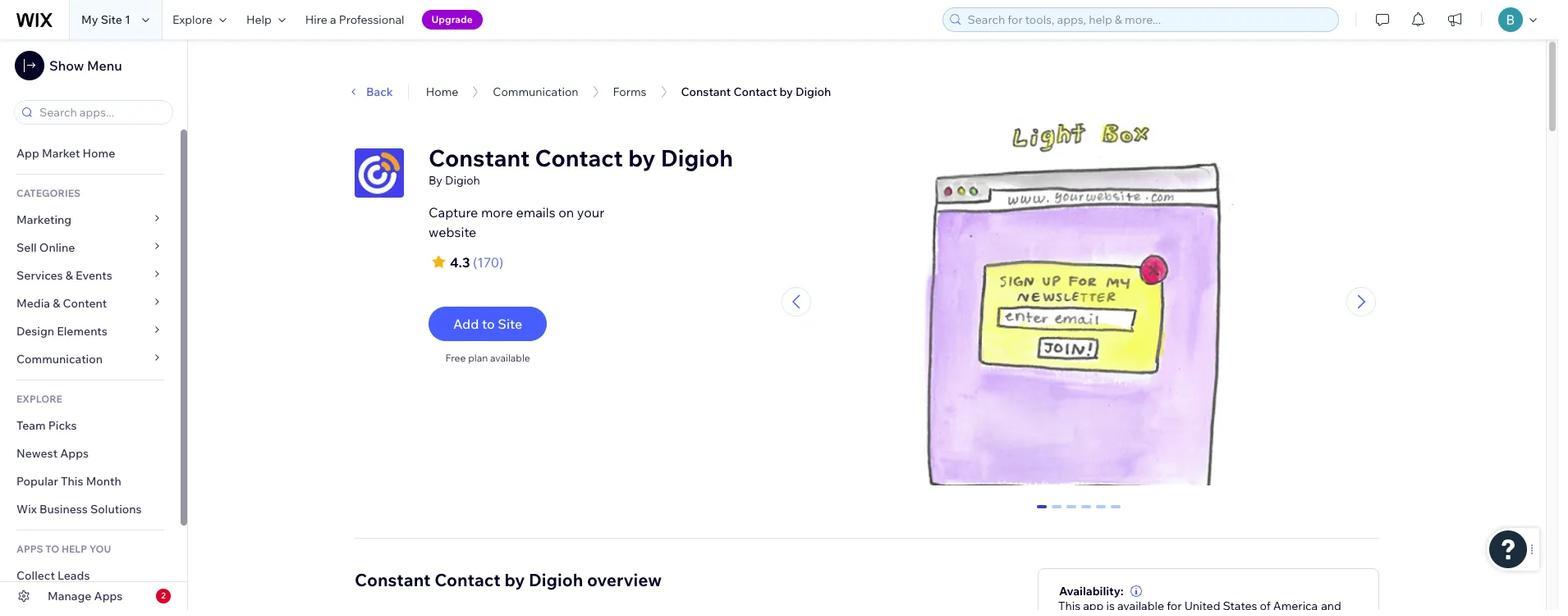 Task type: describe. For each thing, give the bounding box(es) containing it.
menu
[[87, 57, 122, 74]]

5
[[1113, 506, 1119, 520]]

on
[[559, 204, 574, 221]]

)
[[499, 255, 504, 271]]

constant for constant contact by digioh overview
[[355, 570, 431, 591]]

marketing link
[[0, 206, 181, 234]]

app market home link
[[0, 140, 181, 168]]

capture
[[429, 204, 478, 221]]

0 vertical spatial site
[[101, 12, 122, 27]]

overview
[[587, 570, 662, 591]]

wix business solutions
[[16, 503, 142, 517]]

3
[[1083, 506, 1090, 520]]

contact for constant contact by digioh overview
[[435, 570, 501, 591]]

4
[[1098, 506, 1104, 520]]

0 vertical spatial 2
[[1068, 506, 1075, 520]]

forms link
[[613, 85, 647, 99]]

constant contact by digioh logo image
[[355, 149, 404, 198]]

hire a professional link
[[295, 0, 414, 39]]

contact for constant contact by digioh
[[734, 85, 777, 99]]

team picks
[[16, 419, 77, 434]]

popular this month
[[16, 475, 121, 489]]

wix business solutions link
[[0, 496, 181, 524]]

constant contact by digioh by digioh
[[429, 144, 733, 188]]

online
[[39, 241, 75, 255]]

to
[[45, 544, 59, 556]]

back button
[[347, 85, 393, 99]]

collect leads link
[[0, 563, 181, 590]]

services
[[16, 269, 63, 283]]

constant for constant contact by digioh
[[681, 85, 731, 99]]

design
[[16, 324, 54, 339]]

media & content link
[[0, 290, 181, 318]]

sidebar element
[[0, 39, 188, 611]]

explore
[[16, 393, 62, 406]]

Search apps... field
[[34, 101, 168, 124]]

capture more emails on your website
[[429, 204, 605, 241]]

services & events
[[16, 269, 112, 283]]

app
[[16, 146, 39, 161]]

site inside button
[[498, 316, 523, 333]]

constant contact by digioh button
[[673, 80, 840, 104]]

2 inside sidebar element
[[161, 591, 166, 602]]

4.3 ( 170 )
[[450, 255, 504, 271]]

media & content
[[16, 296, 107, 311]]

& for content
[[53, 296, 60, 311]]

home link
[[426, 85, 459, 99]]

help
[[246, 12, 272, 27]]

team picks link
[[0, 412, 181, 440]]

show menu button
[[15, 51, 122, 80]]

apps to help you
[[16, 544, 111, 556]]

digioh for constant contact by digioh by digioh
[[661, 144, 733, 172]]

4.3
[[450, 255, 470, 271]]

home inside sidebar element
[[83, 146, 115, 161]]

newest
[[16, 447, 58, 462]]

design elements
[[16, 324, 107, 339]]

media
[[16, 296, 50, 311]]

help
[[62, 544, 87, 556]]

add to site
[[453, 316, 523, 333]]

1 vertical spatial 1
[[1053, 506, 1060, 520]]

categories
[[16, 187, 81, 200]]

popular this month link
[[0, 468, 181, 496]]

contact for constant contact by digioh by digioh
[[535, 144, 623, 172]]

wix
[[16, 503, 37, 517]]

hire
[[305, 12, 328, 27]]

hire a professional
[[305, 12, 404, 27]]

month
[[86, 475, 121, 489]]

sell online link
[[0, 234, 181, 262]]

0
[[1039, 506, 1045, 520]]

design elements link
[[0, 318, 181, 346]]

emails
[[516, 204, 556, 221]]

apps
[[16, 544, 43, 556]]

manage
[[48, 590, 92, 604]]



Task type: locate. For each thing, give the bounding box(es) containing it.
2 left 3 at the bottom
[[1068, 506, 1075, 520]]

0 vertical spatial home
[[426, 85, 459, 99]]

team
[[16, 419, 46, 434]]

1 horizontal spatial 1
[[1053, 506, 1060, 520]]

marketing
[[16, 213, 72, 227]]

Search for tools, apps, help & more... field
[[963, 8, 1334, 31]]

apps right manage
[[94, 590, 123, 604]]

1 right 0 at right bottom
[[1053, 506, 1060, 520]]

1 vertical spatial communication
[[16, 352, 105, 367]]

2 horizontal spatial contact
[[734, 85, 777, 99]]

sell online
[[16, 241, 75, 255]]

site right to
[[498, 316, 523, 333]]

0 horizontal spatial 1
[[125, 12, 131, 27]]

0 horizontal spatial home
[[83, 146, 115, 161]]

0 vertical spatial &
[[65, 269, 73, 283]]

this
[[61, 475, 83, 489]]

app market home
[[16, 146, 115, 161]]

&
[[65, 269, 73, 283], [53, 296, 60, 311]]

newest apps
[[16, 447, 89, 462]]

digioh
[[796, 85, 831, 99], [661, 144, 733, 172], [445, 173, 480, 188], [529, 570, 583, 591]]

1 vertical spatial constant
[[429, 144, 530, 172]]

digioh for constant contact by digioh
[[796, 85, 831, 99]]

apps inside the newest apps link
[[60, 447, 89, 462]]

by for constant contact by digioh overview
[[505, 570, 525, 591]]

0 horizontal spatial contact
[[435, 570, 501, 591]]

business
[[39, 503, 88, 517]]

communication
[[493, 85, 579, 99], [16, 352, 105, 367]]

upgrade button
[[422, 10, 483, 30]]

1 vertical spatial &
[[53, 296, 60, 311]]

help button
[[236, 0, 295, 39]]

collect leads
[[16, 569, 90, 584]]

1 vertical spatial apps
[[94, 590, 123, 604]]

by inside button
[[780, 85, 793, 99]]

back
[[366, 85, 393, 99]]

my site 1
[[81, 12, 131, 27]]

availability:
[[1059, 584, 1124, 599]]

2 vertical spatial contact
[[435, 570, 501, 591]]

show menu
[[49, 57, 122, 74]]

2 vertical spatial by
[[505, 570, 525, 591]]

picks
[[48, 419, 77, 434]]

170
[[477, 255, 499, 271]]

constant for constant contact by digioh by digioh
[[429, 144, 530, 172]]

manage apps
[[48, 590, 123, 604]]

by for constant contact by digioh
[[780, 85, 793, 99]]

popular
[[16, 475, 58, 489]]

upgrade
[[432, 13, 473, 25]]

1 vertical spatial home
[[83, 146, 115, 161]]

1 vertical spatial site
[[498, 316, 523, 333]]

2 vertical spatial constant
[[355, 570, 431, 591]]

0 horizontal spatial apps
[[60, 447, 89, 462]]

1 horizontal spatial site
[[498, 316, 523, 333]]

collect
[[16, 569, 55, 584]]

constant inside 'constant contact by digioh by digioh'
[[429, 144, 530, 172]]

& left 'events'
[[65, 269, 73, 283]]

apps for manage apps
[[94, 590, 123, 604]]

apps
[[60, 447, 89, 462], [94, 590, 123, 604]]

newest apps link
[[0, 440, 181, 468]]

home
[[426, 85, 459, 99], [83, 146, 115, 161]]

plan
[[468, 352, 488, 365]]

more
[[481, 204, 513, 221]]

elements
[[57, 324, 107, 339]]

by
[[429, 173, 442, 188]]

free
[[445, 352, 466, 365]]

1 right my
[[125, 12, 131, 27]]

& inside 'link'
[[65, 269, 73, 283]]

0 vertical spatial apps
[[60, 447, 89, 462]]

leads
[[57, 569, 90, 584]]

show
[[49, 57, 84, 74]]

0 horizontal spatial 2
[[161, 591, 166, 602]]

0 1 2 3 4 5
[[1039, 506, 1119, 520]]

constant
[[681, 85, 731, 99], [429, 144, 530, 172], [355, 570, 431, 591]]

constant inside button
[[681, 85, 731, 99]]

contact inside button
[[734, 85, 777, 99]]

1 vertical spatial by
[[628, 144, 656, 172]]

constant contact by digioh overview
[[355, 570, 662, 591]]

add to site button
[[429, 307, 547, 342]]

apps for newest apps
[[60, 447, 89, 462]]

content
[[63, 296, 107, 311]]

website
[[429, 224, 477, 241]]

2
[[1068, 506, 1075, 520], [161, 591, 166, 602]]

events
[[76, 269, 112, 283]]

sell
[[16, 241, 37, 255]]

0 horizontal spatial communication
[[16, 352, 105, 367]]

solutions
[[90, 503, 142, 517]]

communication link
[[493, 85, 579, 99], [0, 346, 181, 374]]

home right market
[[83, 146, 115, 161]]

(
[[473, 255, 477, 271]]

2 down collect leads link
[[161, 591, 166, 602]]

0 vertical spatial communication
[[493, 85, 579, 99]]

forms
[[613, 85, 647, 99]]

my
[[81, 12, 98, 27]]

you
[[89, 544, 111, 556]]

by
[[780, 85, 793, 99], [628, 144, 656, 172], [505, 570, 525, 591]]

0 vertical spatial constant
[[681, 85, 731, 99]]

services & events link
[[0, 262, 181, 290]]

1 vertical spatial contact
[[535, 144, 623, 172]]

communication inside sidebar element
[[16, 352, 105, 367]]

constant contact by digioh preview 0 image
[[832, 114, 1326, 494]]

home right the back in the left top of the page
[[426, 85, 459, 99]]

digioh for constant contact by digioh overview
[[529, 570, 583, 591]]

site
[[101, 12, 122, 27], [498, 316, 523, 333]]

0 vertical spatial by
[[780, 85, 793, 99]]

1 horizontal spatial &
[[65, 269, 73, 283]]

0 horizontal spatial site
[[101, 12, 122, 27]]

digioh inside button
[[796, 85, 831, 99]]

constant contact by digioh
[[681, 85, 831, 99]]

1 vertical spatial communication link
[[0, 346, 181, 374]]

& for events
[[65, 269, 73, 283]]

1 horizontal spatial 2
[[1068, 506, 1075, 520]]

0 horizontal spatial communication link
[[0, 346, 181, 374]]

contact inside 'constant contact by digioh by digioh'
[[535, 144, 623, 172]]

market
[[42, 146, 80, 161]]

site right my
[[101, 12, 122, 27]]

1 horizontal spatial apps
[[94, 590, 123, 604]]

professional
[[339, 12, 404, 27]]

2 horizontal spatial by
[[780, 85, 793, 99]]

explore
[[172, 12, 213, 27]]

& right media
[[53, 296, 60, 311]]

1 horizontal spatial communication
[[493, 85, 579, 99]]

to
[[482, 316, 495, 333]]

0 vertical spatial contact
[[734, 85, 777, 99]]

0 horizontal spatial by
[[505, 570, 525, 591]]

1
[[125, 12, 131, 27], [1053, 506, 1060, 520]]

1 horizontal spatial by
[[628, 144, 656, 172]]

1 horizontal spatial home
[[426, 85, 459, 99]]

apps up this
[[60, 447, 89, 462]]

1 horizontal spatial communication link
[[493, 85, 579, 99]]

your
[[577, 204, 605, 221]]

0 vertical spatial communication link
[[493, 85, 579, 99]]

available
[[490, 352, 530, 365]]

by for constant contact by digioh by digioh
[[628, 144, 656, 172]]

1 horizontal spatial contact
[[535, 144, 623, 172]]

free plan available
[[445, 352, 530, 365]]

0 vertical spatial 1
[[125, 12, 131, 27]]

by inside 'constant contact by digioh by digioh'
[[628, 144, 656, 172]]

add
[[453, 316, 479, 333]]

1 vertical spatial 2
[[161, 591, 166, 602]]

0 horizontal spatial &
[[53, 296, 60, 311]]

a
[[330, 12, 336, 27]]



Task type: vqa. For each thing, say whether or not it's contained in the screenshot.
Blog Posts button on the bottom left of page
no



